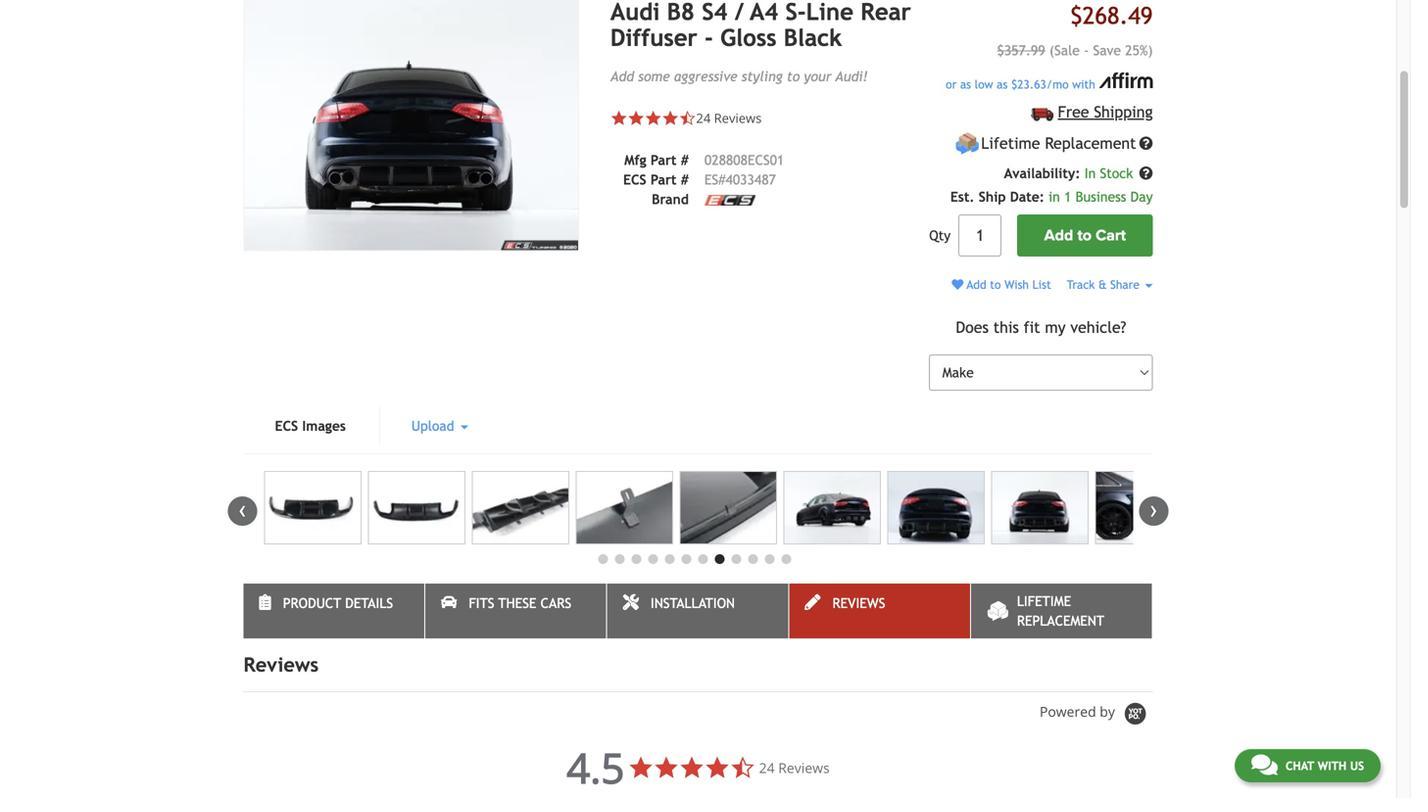 Task type: locate. For each thing, give the bounding box(es) containing it.
to left wish
[[990, 278, 1001, 292]]

2 vertical spatial add
[[967, 278, 987, 292]]

powered by
[[1040, 703, 1119, 721]]

0 horizontal spatial 24
[[696, 109, 711, 127]]

0 vertical spatial add
[[611, 68, 634, 84]]

- right b8
[[705, 24, 714, 51]]

part
[[651, 152, 677, 168], [651, 172, 677, 188]]

0 vertical spatial 24
[[696, 109, 711, 127]]

4.5 star rating element
[[567, 740, 625, 797]]

24
[[696, 109, 711, 127], [759, 759, 775, 778]]

part up brand
[[651, 172, 677, 188]]

free shipping image
[[1032, 107, 1054, 121]]

with left us
[[1318, 760, 1347, 773]]

brand
[[652, 191, 689, 207]]

star image
[[628, 110, 645, 127], [645, 110, 662, 127], [662, 110, 679, 127]]

1 horizontal spatial with
[[1318, 760, 1347, 773]]

ecs inside 028808ecs01 ecs part #
[[624, 172, 647, 188]]

2 # from the top
[[681, 172, 689, 188]]

2 star image from the left
[[645, 110, 662, 127]]

star image
[[611, 110, 628, 127]]

part right mfg
[[651, 152, 677, 168]]

as right or
[[961, 77, 972, 91]]

1
[[1065, 189, 1072, 205]]

1 vertical spatial ecs
[[275, 419, 298, 434]]

star image left 'half star' image
[[645, 110, 662, 127]]

vehicle?
[[1071, 319, 1127, 337]]

028808ecs01
[[705, 152, 785, 168]]

details
[[345, 596, 393, 612]]

lifetime replacement
[[982, 134, 1137, 153], [1017, 594, 1105, 629]]

0 vertical spatial to
[[787, 68, 800, 84]]

24 reviews
[[696, 109, 762, 127], [759, 759, 830, 778]]

› link
[[1140, 497, 1169, 526]]

1 horizontal spatial 24
[[759, 759, 775, 778]]

ecs down mfg
[[624, 172, 647, 188]]

reviews
[[714, 109, 762, 127], [833, 596, 886, 612], [244, 654, 319, 677], [779, 759, 830, 778]]

0 vertical spatial #
[[681, 152, 689, 168]]

add for add to wish list
[[967, 278, 987, 292]]

with
[[1073, 77, 1096, 91], [1318, 760, 1347, 773]]

2 horizontal spatial to
[[1078, 226, 1092, 245]]

1 vertical spatial part
[[651, 172, 677, 188]]

0 vertical spatial question circle image
[[1140, 137, 1153, 150]]

some
[[638, 68, 670, 84]]

1 vertical spatial add
[[1045, 226, 1074, 245]]

1 part from the top
[[651, 152, 677, 168]]

does this fit my vehicle?
[[956, 319, 1127, 337]]

track & share button
[[1067, 278, 1153, 292]]

1 horizontal spatial as
[[997, 77, 1008, 91]]

with right /mo
[[1073, 77, 1096, 91]]

0 horizontal spatial -
[[705, 24, 714, 51]]

replacement up powered
[[1017, 614, 1105, 629]]

star image up mfg part #
[[662, 110, 679, 127]]

3 star image from the left
[[662, 110, 679, 127]]

by
[[1100, 703, 1115, 721]]

to inside button
[[1078, 226, 1092, 245]]

to left your
[[787, 68, 800, 84]]

in
[[1085, 166, 1096, 181]]

or
[[946, 77, 957, 91]]

with inside or as low as $23.63/mo with  - affirm financing (opens in modal) element
[[1073, 77, 1096, 91]]

add for add some aggressive styling to your audi!
[[611, 68, 634, 84]]

0 vertical spatial with
[[1073, 77, 1096, 91]]

ship
[[979, 189, 1006, 205]]

your
[[804, 68, 832, 84]]

#
[[681, 152, 689, 168], [681, 172, 689, 188]]

cart
[[1096, 226, 1126, 245]]

question circle image up day
[[1140, 167, 1153, 180]]

0 vertical spatial ecs
[[624, 172, 647, 188]]

2 vertical spatial to
[[990, 278, 1001, 292]]

star image up mfg
[[628, 110, 645, 127]]

upload button
[[380, 407, 500, 446]]

268.49
[[1083, 2, 1153, 29]]

date:
[[1010, 189, 1045, 205]]

list
[[1033, 278, 1052, 292]]

fits these cars
[[469, 596, 572, 612]]

mfg
[[625, 152, 647, 168]]

2 part from the top
[[651, 172, 677, 188]]

0 horizontal spatial with
[[1073, 77, 1096, 91]]

audi
[[611, 0, 660, 26]]

1 horizontal spatial add
[[967, 278, 987, 292]]

1 vertical spatial 24 reviews
[[759, 759, 830, 778]]

as left $
[[997, 77, 1008, 91]]

installation
[[651, 596, 735, 612]]

add inside button
[[1045, 226, 1074, 245]]

wish
[[1005, 278, 1029, 292]]

1 horizontal spatial ecs
[[624, 172, 647, 188]]

1 vertical spatial with
[[1318, 760, 1347, 773]]

question circle image
[[1140, 137, 1153, 150], [1140, 167, 1153, 180]]

None text field
[[959, 215, 1002, 257]]

2 question circle image from the top
[[1140, 167, 1153, 180]]

1 vertical spatial lifetime replacement
[[1017, 594, 1105, 629]]

b8
[[667, 0, 695, 26]]

1 horizontal spatial -
[[1084, 42, 1089, 58]]

ecs
[[624, 172, 647, 188], [275, 419, 298, 434]]

add right heart image
[[967, 278, 987, 292]]

24 reviews link
[[696, 109, 762, 127]]

half star image
[[679, 110, 696, 127]]

add down in
[[1045, 226, 1074, 245]]

›
[[1150, 497, 1158, 523]]

$357.99
[[997, 42, 1046, 58]]

# up "es# 4033487 brand"
[[681, 152, 689, 168]]

fits
[[469, 596, 495, 612]]

1 vertical spatial lifetime
[[1017, 594, 1072, 610]]

in
[[1049, 189, 1061, 205]]

1 vertical spatial 24
[[759, 759, 775, 778]]

as
[[961, 77, 972, 91], [997, 77, 1008, 91]]

shipping
[[1094, 103, 1153, 121]]

lifetime inside lifetime replacement
[[1017, 594, 1072, 610]]

- left save
[[1084, 42, 1089, 58]]

chat with us link
[[1235, 750, 1381, 783]]

1 vertical spatial #
[[681, 172, 689, 188]]

-
[[705, 24, 714, 51], [1084, 42, 1089, 58]]

question circle image for in stock
[[1140, 167, 1153, 180]]

2 horizontal spatial add
[[1045, 226, 1074, 245]]

lifetime
[[982, 134, 1041, 153], [1017, 594, 1072, 610]]

add some aggressive styling to your audi!
[[611, 68, 868, 84]]

ecs left images at the bottom left
[[275, 419, 298, 434]]

es#4033487 - 028808ecs01 - audi b8 s4 / a4 s-line rear diffuser - gloss black - add some aggressive styling to your audi! - ecs - audi image
[[244, 0, 579, 251], [264, 472, 362, 545], [368, 472, 465, 545], [472, 472, 569, 545], [576, 472, 673, 545], [680, 472, 777, 545], [784, 472, 881, 545], [888, 472, 985, 545], [992, 472, 1089, 545], [1096, 472, 1193, 545]]

track & share
[[1067, 278, 1144, 292]]

0 vertical spatial lifetime
[[982, 134, 1041, 153]]

0 horizontal spatial as
[[961, 77, 972, 91]]

(sale
[[1050, 42, 1080, 58]]

add to wish list
[[964, 278, 1052, 292]]

line
[[806, 0, 854, 26]]

s4
[[702, 0, 728, 26]]

1 vertical spatial to
[[1078, 226, 1092, 245]]

question circle image down shipping
[[1140, 137, 1153, 150]]

/mo
[[1047, 77, 1069, 91]]

2 as from the left
[[997, 77, 1008, 91]]

‹
[[239, 497, 247, 523]]

ecs images link
[[244, 407, 377, 446]]

1 horizontal spatial to
[[990, 278, 1001, 292]]

add left some
[[611, 68, 634, 84]]

0 horizontal spatial add
[[611, 68, 634, 84]]

ecs image
[[705, 195, 756, 206]]

# up brand
[[681, 172, 689, 188]]

cars
[[541, 596, 572, 612]]

to
[[787, 68, 800, 84], [1078, 226, 1092, 245], [990, 278, 1001, 292]]

0 vertical spatial part
[[651, 152, 677, 168]]

# inside 028808ecs01 ecs part #
[[681, 172, 689, 188]]

1 question circle image from the top
[[1140, 137, 1153, 150]]

replacement up in
[[1045, 134, 1137, 153]]

low
[[975, 77, 994, 91]]

1 vertical spatial question circle image
[[1140, 167, 1153, 180]]

to left cart
[[1078, 226, 1092, 245]]



Task type: vqa. For each thing, say whether or not it's contained in the screenshot.
$400-$500 link
no



Task type: describe. For each thing, give the bounding box(es) containing it.
day
[[1131, 189, 1153, 205]]

‹ link
[[228, 497, 257, 526]]

1 as from the left
[[961, 77, 972, 91]]

028808ecs01 ecs part #
[[624, 152, 785, 188]]

chat
[[1286, 760, 1315, 773]]

$
[[1012, 77, 1018, 91]]

s-
[[786, 0, 806, 26]]

these
[[499, 596, 537, 612]]

25%)
[[1126, 42, 1153, 58]]

0 horizontal spatial to
[[787, 68, 800, 84]]

product details link
[[244, 584, 425, 639]]

heart image
[[952, 279, 964, 291]]

a4
[[751, 0, 779, 26]]

comments image
[[1252, 754, 1278, 777]]

save
[[1094, 42, 1122, 58]]

images
[[302, 419, 346, 434]]

mfg part #
[[625, 152, 689, 168]]

1 # from the top
[[681, 152, 689, 168]]

audi!
[[836, 68, 868, 84]]

fit
[[1024, 319, 1041, 337]]

product
[[283, 596, 341, 612]]

stock
[[1100, 166, 1134, 181]]

add to cart button
[[1018, 215, 1153, 257]]

business
[[1076, 189, 1127, 205]]

rear
[[861, 0, 911, 26]]

this product is lifetime replacement eligible image
[[956, 131, 980, 156]]

0 horizontal spatial ecs
[[275, 419, 298, 434]]

chat with us
[[1286, 760, 1365, 773]]

1 vertical spatial replacement
[[1017, 614, 1105, 629]]

styling
[[742, 68, 783, 84]]

add for add to cart
[[1045, 226, 1074, 245]]

qty
[[930, 228, 951, 244]]

23.63
[[1018, 77, 1047, 91]]

free shipping
[[1058, 103, 1153, 121]]

lifetime replacement link
[[971, 584, 1152, 639]]

us
[[1351, 760, 1365, 773]]

my
[[1045, 319, 1066, 337]]

availability: in stock
[[1004, 166, 1138, 181]]

installation link
[[608, 584, 788, 639]]

free
[[1058, 103, 1090, 121]]

to for add to cart
[[1078, 226, 1092, 245]]

- inside audi b8 s4 / a4 s-line rear diffuser - gloss black
[[705, 24, 714, 51]]

share
[[1111, 278, 1140, 292]]

$357.99 (sale - save 25%)
[[997, 42, 1153, 58]]

add to wish list link
[[952, 278, 1052, 292]]

powered by link
[[1040, 703, 1153, 727]]

est.
[[951, 189, 975, 205]]

aggressive
[[674, 68, 738, 84]]

1 star image from the left
[[628, 110, 645, 127]]

does
[[956, 319, 989, 337]]

gloss
[[721, 24, 777, 51]]

fits these cars link
[[426, 584, 607, 639]]

with inside chat with us 'link'
[[1318, 760, 1347, 773]]

part inside 028808ecs01 ecs part #
[[651, 172, 677, 188]]

0 vertical spatial replacement
[[1045, 134, 1137, 153]]

track
[[1067, 278, 1095, 292]]

&
[[1099, 278, 1107, 292]]

es# 4033487 brand
[[652, 172, 776, 207]]

diffuser
[[611, 24, 698, 51]]

0 vertical spatial lifetime replacement
[[982, 134, 1137, 153]]

product details
[[283, 596, 393, 612]]

question circle image for lifetime replacement
[[1140, 137, 1153, 150]]

0 vertical spatial 24 reviews
[[696, 109, 762, 127]]

4033487
[[726, 172, 776, 188]]

4.5
[[567, 740, 625, 797]]

ecs images
[[275, 419, 346, 434]]

add to cart
[[1045, 226, 1126, 245]]

or as low as $ 23.63 /mo with
[[946, 77, 1099, 91]]

reviews link
[[789, 584, 970, 639]]

black
[[784, 24, 842, 51]]

powered
[[1040, 703, 1097, 721]]

or as low as $23.63/mo with  - affirm financing (opens in modal) element
[[930, 73, 1153, 93]]

audi b8 s4 / a4 s-line rear diffuser - gloss black
[[611, 0, 911, 51]]

es#
[[705, 172, 726, 188]]

to for add to wish list
[[990, 278, 1001, 292]]

/
[[735, 0, 744, 26]]

this
[[994, 319, 1019, 337]]

est. ship date: in 1 business day
[[951, 189, 1153, 205]]

availability:
[[1004, 166, 1081, 181]]



